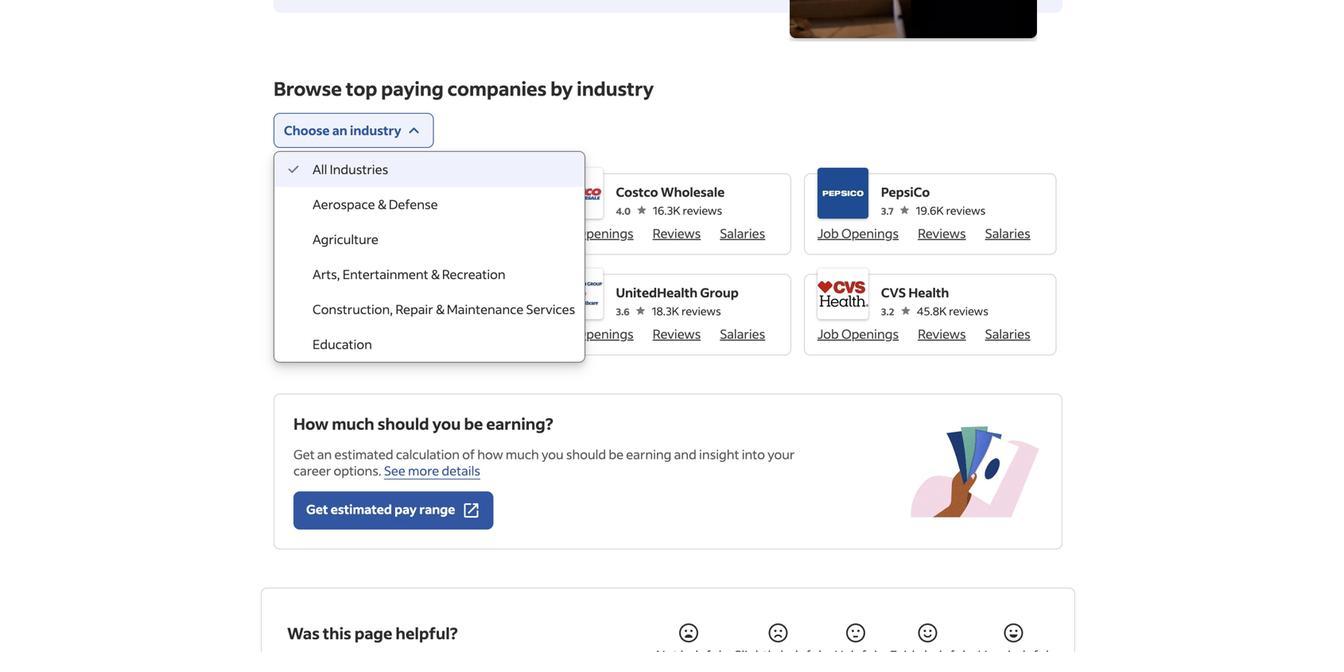 Task type: locate. For each thing, give the bounding box(es) containing it.
estimated right career
[[335, 446, 394, 463]]

mcdonald's image
[[287, 269, 338, 320]]

reviews link
[[653, 225, 701, 242], [918, 225, 967, 242], [653, 326, 701, 342], [918, 326, 967, 342]]

openings down the 3.6 in the left of the page
[[577, 326, 634, 342]]

salaries link down "group"
[[720, 326, 766, 342]]

unitedhealth
[[616, 284, 698, 301]]

into
[[742, 446, 766, 463]]

openings down construction,
[[311, 326, 369, 342]]

get down how
[[294, 446, 315, 463]]

reviews
[[653, 225, 701, 242], [918, 225, 967, 242], [653, 326, 701, 342], [918, 326, 967, 342]]

industry up industries
[[350, 122, 402, 138]]

how much should you be earning?
[[294, 413, 554, 434]]

get down career
[[306, 501, 328, 518]]

unitedhealth group image
[[553, 269, 604, 320]]

&
[[378, 196, 386, 212], [431, 266, 440, 283], [436, 301, 445, 318]]

list box containing all industries
[[275, 152, 585, 362]]

reviews link for costco wholesale
[[653, 225, 701, 242]]

job openings
[[287, 225, 369, 242], [553, 225, 634, 242], [818, 225, 899, 242], [287, 326, 369, 342], [553, 326, 634, 342], [818, 326, 899, 342]]

be inside get an estimated calculation of how much you should be earning and insight into your career options.
[[609, 446, 624, 463]]

openings down 3.8
[[311, 225, 369, 242]]

list box
[[275, 152, 585, 362]]

openings down 3.7
[[842, 225, 899, 242]]

openings for costco wholesale
[[577, 225, 634, 242]]

unitedhealth group
[[616, 284, 739, 301]]

construction, repair & maintenance services
[[313, 301, 576, 318]]

openings down 4.0
[[577, 225, 634, 242]]

reviews down 19.6k reviews
[[918, 225, 967, 242]]

job openings link down '3.2'
[[818, 326, 899, 342]]

group
[[701, 284, 739, 301]]

0 horizontal spatial be
[[464, 413, 483, 434]]

0 vertical spatial &
[[378, 196, 386, 212]]

job openings link down the 3.6 in the left of the page
[[553, 326, 634, 342]]

job openings down the 3.6 in the left of the page
[[553, 326, 634, 342]]

0 vertical spatial an
[[332, 122, 348, 138]]

job openings link for costco wholesale
[[553, 225, 634, 242]]

you up calculation
[[433, 413, 461, 434]]

job openings link for starbucks
[[287, 225, 369, 242]]

be
[[464, 413, 483, 434], [609, 446, 624, 463]]

& left 64.7k
[[378, 196, 386, 212]]

reviews for pepsico
[[947, 203, 986, 218]]

1 vertical spatial industry
[[350, 122, 402, 138]]

reviews down "group"
[[682, 304, 721, 318]]

16.3k reviews is rated 4.0 out of 5 stars figure
[[616, 202, 725, 219]]

reviews link down '18.3k reviews is rated 3.6 out of 5 stars' figure
[[653, 326, 701, 342]]

job openings link
[[287, 225, 369, 242], [553, 225, 634, 242], [818, 225, 899, 242], [287, 326, 369, 342], [553, 326, 634, 342], [818, 326, 899, 342]]

openings
[[311, 225, 369, 242], [577, 225, 634, 242], [842, 225, 899, 242], [311, 326, 369, 342], [577, 326, 634, 342], [842, 326, 899, 342]]

how
[[478, 446, 504, 463]]

estimated down options.
[[331, 501, 392, 518]]

industry right by
[[577, 76, 654, 101]]

all industries
[[313, 161, 389, 177]]

19.6k
[[917, 203, 944, 218]]

salaries for costco wholesale
[[720, 225, 766, 242]]

reviews right 45.8k
[[950, 304, 989, 318]]

236.3k
[[387, 304, 422, 318]]

job
[[287, 225, 309, 242], [553, 225, 574, 242], [818, 225, 839, 242], [287, 326, 309, 342], [553, 326, 574, 342], [818, 326, 839, 342]]

be up of
[[464, 413, 483, 434]]

an for industry
[[332, 122, 348, 138]]

salaries down 45.8k reviews
[[986, 326, 1031, 342]]

0 vertical spatial should
[[378, 413, 429, 434]]

get inside get an estimated calculation of how much you should be earning and insight into your career options.
[[294, 446, 315, 463]]

reviews down "16.3k reviews is rated 4.0 out of 5 stars" figure
[[653, 225, 701, 242]]

reviews link down "16.3k reviews is rated 4.0 out of 5 stars" figure
[[653, 225, 701, 242]]

1 horizontal spatial industry
[[577, 76, 654, 101]]

recreation
[[442, 266, 506, 283]]

reviews inside 'figure'
[[947, 203, 986, 218]]

cvs health link
[[882, 283, 989, 302]]

reviews down '18.3k reviews is rated 3.6 out of 5 stars' figure
[[653, 326, 701, 342]]

industry inside dropdown button
[[350, 122, 402, 138]]

reviews down wholesale
[[683, 203, 723, 218]]

2 vertical spatial &
[[436, 301, 445, 318]]

openings for unitedhealth group
[[577, 326, 634, 342]]

openings down '3.2'
[[842, 326, 899, 342]]

industries
[[330, 161, 389, 177]]

should
[[378, 413, 429, 434], [566, 446, 607, 463]]

salaries down "group"
[[720, 326, 766, 342]]

pepsico image
[[818, 168, 869, 219]]

1 horizontal spatial you
[[542, 446, 564, 463]]

3.6
[[616, 306, 630, 318]]

salaries
[[720, 225, 766, 242], [986, 225, 1031, 242], [720, 326, 766, 342], [986, 326, 1031, 342]]

starbucks
[[351, 184, 412, 200]]

reviews for cvs health
[[918, 326, 967, 342]]

job openings for cvs health
[[818, 326, 899, 342]]

range
[[420, 501, 456, 518]]

costco wholesale
[[616, 184, 725, 200]]

should inside get an estimated calculation of how much you should be earning and insight into your career options.
[[566, 446, 607, 463]]

job openings down '3.2'
[[818, 326, 899, 342]]

salaries down 16.3k reviews at the top of the page
[[720, 225, 766, 242]]

industry
[[577, 76, 654, 101], [350, 122, 402, 138]]

reviews right the 236.3k on the left top of the page
[[424, 304, 463, 318]]

reviews link down 45.8k reviews is rated 3.2 out of 5 stars figure
[[918, 326, 967, 342]]

defense
[[389, 196, 438, 212]]

much down earning?
[[506, 446, 539, 463]]

salaries link for pepsico
[[986, 225, 1031, 242]]

0 vertical spatial industry
[[577, 76, 654, 101]]

see
[[384, 463, 406, 479]]

job down the services
[[553, 326, 574, 342]]

choose an industry button
[[274, 113, 434, 148]]

be left the 'earning'
[[609, 446, 624, 463]]

salary image
[[908, 414, 1043, 530]]

get estimated pay range
[[306, 501, 456, 518]]

0 horizontal spatial industry
[[350, 122, 402, 138]]

reviews link for unitedhealth group
[[653, 326, 701, 342]]

& right repair
[[436, 301, 445, 318]]

reviews down 45.8k reviews is rated 3.2 out of 5 stars figure
[[918, 326, 967, 342]]

job down costco wholesale image
[[553, 225, 574, 242]]

236.3k reviews is rated 3.5 out of 5 stars figure
[[351, 302, 463, 320]]

an right choose
[[332, 122, 348, 138]]

browse top paying companies by industry
[[274, 76, 654, 101]]

should up calculation
[[378, 413, 429, 434]]

education
[[313, 336, 372, 353]]

job down cvs health image
[[818, 326, 839, 342]]

openings for cvs health
[[842, 326, 899, 342]]

get
[[294, 446, 315, 463], [306, 501, 328, 518]]

job for pepsico
[[818, 225, 839, 242]]

your
[[768, 446, 795, 463]]

1 horizontal spatial be
[[609, 446, 624, 463]]

reviews right 19.6k
[[947, 203, 986, 218]]

get an estimated calculation of how much you should be earning and insight into your career options.
[[294, 446, 795, 479]]

1 vertical spatial an
[[317, 446, 332, 463]]

1 vertical spatial &
[[431, 266, 440, 283]]

reviews
[[418, 203, 458, 218], [683, 203, 723, 218], [947, 203, 986, 218], [424, 304, 463, 318], [682, 304, 721, 318], [950, 304, 989, 318]]

job openings down aerospace
[[287, 225, 369, 242]]

page
[[355, 623, 393, 644]]

job down starbucks image
[[287, 225, 309, 242]]

reviews for pepsico
[[918, 225, 967, 242]]

pepsico
[[882, 184, 931, 200]]

job openings link down 4.0
[[553, 225, 634, 242]]

top
[[346, 76, 378, 101]]

job openings down 3.7
[[818, 225, 899, 242]]

salaries link down 19.6k reviews
[[986, 225, 1031, 242]]

18.3k reviews is rated 3.6 out of 5 stars figure
[[616, 302, 739, 320]]

1 horizontal spatial should
[[566, 446, 607, 463]]

companies
[[448, 76, 547, 101]]

much right how
[[332, 413, 375, 434]]

salaries link down 16.3k reviews at the top of the page
[[720, 225, 766, 242]]

19.6k reviews is rated 3.7 out of 5 stars figure
[[882, 202, 986, 219]]

should left the 'earning'
[[566, 446, 607, 463]]

16.3k
[[653, 203, 681, 218]]

an inside dropdown button
[[332, 122, 348, 138]]

costco
[[616, 184, 659, 200]]

you
[[433, 413, 461, 434], [542, 446, 564, 463]]

estimated
[[335, 446, 394, 463], [331, 501, 392, 518]]

salaries down 19.6k reviews
[[986, 225, 1031, 242]]

reviews link down 19.6k reviews
[[918, 225, 967, 242]]

1 vertical spatial get
[[306, 501, 328, 518]]

an inside get an estimated calculation of how much you should be earning and insight into your career options.
[[317, 446, 332, 463]]

reviews right 64.7k
[[418, 203, 458, 218]]

0 horizontal spatial you
[[433, 413, 461, 434]]

salaries link down 45.8k reviews
[[986, 326, 1031, 342]]

job openings link down 3.7
[[818, 225, 899, 242]]

job openings down 4.0
[[553, 225, 634, 242]]

1 vertical spatial be
[[609, 446, 624, 463]]

1 vertical spatial you
[[542, 446, 564, 463]]

0 vertical spatial be
[[464, 413, 483, 434]]

1 horizontal spatial much
[[506, 446, 539, 463]]

3.8
[[351, 205, 364, 217]]

get estimated pay range link
[[294, 492, 494, 530]]

an
[[332, 122, 348, 138], [317, 446, 332, 463]]

an down how
[[317, 446, 332, 463]]

all
[[313, 161, 327, 177]]

construction,
[[313, 301, 393, 318]]

& up construction, repair & maintenance services
[[431, 266, 440, 283]]

by
[[551, 76, 573, 101]]

details
[[442, 463, 481, 479]]

job down pepsico image
[[818, 225, 839, 242]]

0 vertical spatial estimated
[[335, 446, 394, 463]]

job openings link down aerospace
[[287, 225, 369, 242]]

0 horizontal spatial much
[[332, 413, 375, 434]]

64.7k
[[387, 203, 416, 218]]

you down earning?
[[542, 446, 564, 463]]

salaries link
[[720, 225, 766, 242], [986, 225, 1031, 242], [720, 326, 766, 342], [986, 326, 1031, 342]]

job openings link for cvs health
[[818, 326, 899, 342]]

much
[[332, 413, 375, 434], [506, 446, 539, 463]]

1 vertical spatial should
[[566, 446, 607, 463]]

more
[[408, 463, 439, 479]]

1 vertical spatial much
[[506, 446, 539, 463]]

reviews for costco wholesale
[[683, 203, 723, 218]]

45.8k reviews is rated 3.2 out of 5 stars figure
[[882, 302, 989, 320]]

0 vertical spatial get
[[294, 446, 315, 463]]

cvs health image
[[818, 269, 869, 320]]



Task type: describe. For each thing, give the bounding box(es) containing it.
starbucks link
[[351, 183, 458, 202]]

18.3k reviews
[[652, 304, 721, 318]]

openings for starbucks
[[311, 225, 369, 242]]

job openings for pepsico
[[818, 225, 899, 242]]

estimated inside get an estimated calculation of how much you should be earning and insight into your career options.
[[335, 446, 394, 463]]

reviews link for pepsico
[[918, 225, 967, 242]]

maintenance
[[447, 301, 524, 318]]

was
[[287, 623, 320, 644]]

job for starbucks
[[287, 225, 309, 242]]

1 vertical spatial estimated
[[331, 501, 392, 518]]

3.5
[[351, 306, 364, 318]]

an for estimated
[[317, 446, 332, 463]]

aerospace
[[313, 196, 375, 212]]

costco wholesale link
[[616, 183, 725, 202]]

pay
[[395, 501, 417, 518]]

see more details link
[[384, 463, 481, 480]]

reviews for unitedhealth group
[[653, 326, 701, 342]]

45.8k
[[917, 304, 947, 318]]

reviews for costco wholesale
[[653, 225, 701, 242]]

salaries link for cvs health
[[986, 326, 1031, 342]]

job openings link down construction,
[[287, 326, 369, 342]]

unitedhealth group link
[[616, 283, 739, 302]]

reviews link for cvs health
[[918, 326, 967, 342]]

earning
[[626, 446, 672, 463]]

much inside get an estimated calculation of how much you should be earning and insight into your career options.
[[506, 446, 539, 463]]

and
[[675, 446, 697, 463]]

earning?
[[487, 413, 554, 434]]

openings for pepsico
[[842, 225, 899, 242]]

of
[[463, 446, 475, 463]]

64.7k reviews
[[387, 203, 458, 218]]

choose an industry
[[284, 122, 402, 138]]

costco wholesale image
[[553, 168, 604, 219]]

& for repair
[[436, 301, 445, 318]]

pepsico link
[[882, 183, 986, 202]]

options.
[[334, 463, 382, 479]]

paying
[[381, 76, 444, 101]]

3.2
[[882, 306, 895, 318]]

4.0
[[616, 205, 631, 217]]

entertainment
[[343, 266, 429, 283]]

job openings for starbucks
[[287, 225, 369, 242]]

wholesale
[[661, 184, 725, 200]]

calculation
[[396, 446, 460, 463]]

how
[[294, 413, 329, 434]]

choose
[[284, 122, 330, 138]]

reviews for cvs health
[[950, 304, 989, 318]]

agriculture
[[313, 231, 379, 247]]

salaries for pepsico
[[986, 225, 1031, 242]]

reviews for unitedhealth group
[[682, 304, 721, 318]]

job openings link for pepsico
[[818, 225, 899, 242]]

get for get estimated pay range
[[306, 501, 328, 518]]

salaries link for unitedhealth group
[[720, 326, 766, 342]]

19.6k reviews
[[917, 203, 986, 218]]

job for costco wholesale
[[553, 225, 574, 242]]

64.7k reviews is rated 3.8 out of 5 stars figure
[[351, 202, 458, 219]]

cvs
[[882, 284, 907, 301]]

starbucks image
[[287, 168, 338, 219]]

job openings for unitedhealth group
[[553, 326, 634, 342]]

reviews inside figure
[[424, 304, 463, 318]]

job openings down construction,
[[287, 326, 369, 342]]

aerospace & defense
[[313, 196, 438, 212]]

0 vertical spatial much
[[332, 413, 375, 434]]

all industries option
[[275, 152, 585, 187]]

& for entertainment
[[431, 266, 440, 283]]

18.3k
[[652, 304, 680, 318]]

cvs health
[[882, 284, 950, 301]]

services
[[526, 301, 576, 318]]

salaries for unitedhealth group
[[720, 326, 766, 342]]

0 horizontal spatial should
[[378, 413, 429, 434]]

0 vertical spatial you
[[433, 413, 461, 434]]

see more details
[[384, 463, 481, 479]]

this
[[323, 623, 352, 644]]

get for get an estimated calculation of how much you should be earning and insight into your career options.
[[294, 446, 315, 463]]

job for unitedhealth group
[[553, 326, 574, 342]]

arts,
[[313, 266, 340, 283]]

helpful?
[[396, 623, 458, 644]]

was this page helpful?
[[287, 623, 458, 644]]

you inside get an estimated calculation of how much you should be earning and insight into your career options.
[[542, 446, 564, 463]]

job openings link for unitedhealth group
[[553, 326, 634, 342]]

16.3k reviews
[[653, 203, 723, 218]]

236.3k reviews
[[387, 304, 463, 318]]

arts, entertainment & recreation
[[313, 266, 506, 283]]

insight
[[700, 446, 740, 463]]

job for cvs health
[[818, 326, 839, 342]]

45.8k reviews
[[917, 304, 989, 318]]

job openings for costco wholesale
[[553, 225, 634, 242]]

browse
[[274, 76, 342, 101]]

repair
[[396, 301, 433, 318]]

salaries link for costco wholesale
[[720, 225, 766, 242]]

reviews for starbucks
[[418, 203, 458, 218]]

salaries for cvs health
[[986, 326, 1031, 342]]

health
[[909, 284, 950, 301]]

job down mcdonald's image
[[287, 326, 309, 342]]

3.7
[[882, 205, 894, 217]]

career
[[294, 463, 331, 479]]



Task type: vqa. For each thing, say whether or not it's contained in the screenshot.


